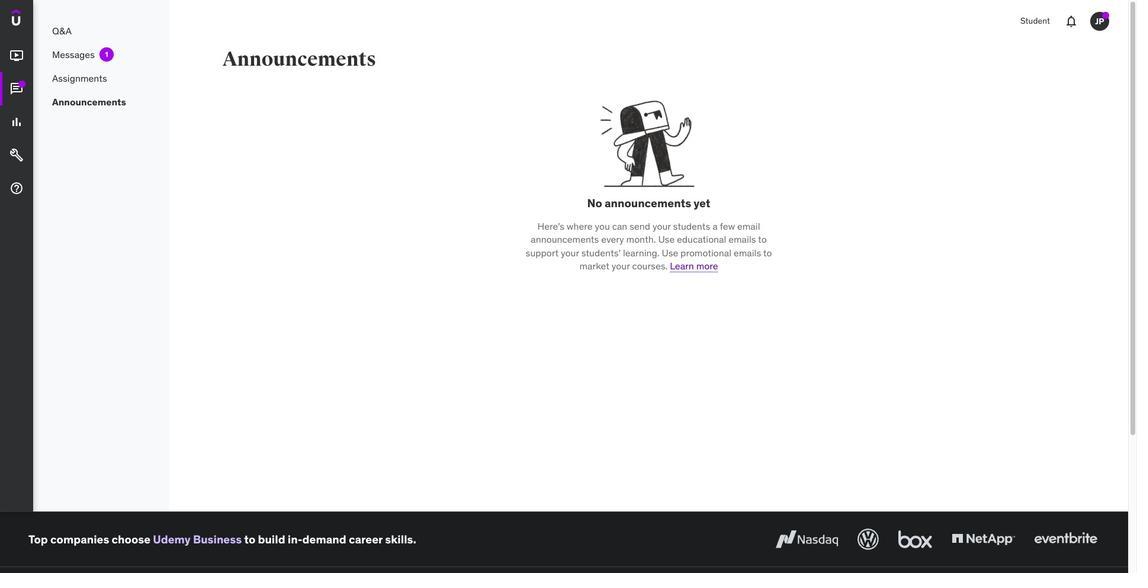 Task type: locate. For each thing, give the bounding box(es) containing it.
1 vertical spatial announcements
[[52, 96, 126, 108]]

announcements up send
[[605, 196, 691, 210]]

2 vertical spatial your
[[612, 260, 630, 272]]

your
[[653, 220, 671, 232], [561, 247, 579, 259], [612, 260, 630, 272]]

here's where you can send your students a few email announcements every month. use educational emails to support your students' learning. use promotional emails to market your courses.
[[526, 220, 772, 272]]

top
[[28, 532, 48, 546]]

1 horizontal spatial your
[[612, 260, 630, 272]]

2 vertical spatial to
[[244, 532, 255, 546]]

0 vertical spatial your
[[653, 220, 671, 232]]

1 vertical spatial use
[[662, 247, 678, 259]]

yet
[[694, 196, 710, 210]]

5 medium image from the top
[[9, 181, 24, 196]]

1 medium image from the top
[[9, 49, 24, 63]]

use
[[658, 233, 675, 245], [662, 247, 678, 259]]

no
[[587, 196, 602, 210]]

promotional
[[681, 247, 732, 259]]

announcements down here's
[[531, 233, 599, 245]]

your down students'
[[612, 260, 630, 272]]

announcements link
[[33, 90, 169, 114]]

box image
[[896, 527, 935, 553]]

educational
[[677, 233, 726, 245]]

assignments
[[52, 72, 107, 84]]

announcements
[[605, 196, 691, 210], [531, 233, 599, 245]]

0 horizontal spatial announcements
[[531, 233, 599, 245]]

your right send
[[653, 220, 671, 232]]

send
[[630, 220, 650, 232]]

0 vertical spatial to
[[758, 233, 767, 245]]

use right month.
[[658, 233, 675, 245]]

4 medium image from the top
[[9, 148, 24, 162]]

0 vertical spatial use
[[658, 233, 675, 245]]

to
[[758, 233, 767, 245], [763, 247, 772, 259], [244, 532, 255, 546]]

1 vertical spatial announcements
[[531, 233, 599, 245]]

1 vertical spatial emails
[[734, 247, 761, 259]]

0 vertical spatial announcements
[[605, 196, 691, 210]]

announcements inside here's where you can send your students a few email announcements every month. use educational emails to support your students' learning. use promotional emails to market your courses.
[[531, 233, 599, 245]]

messages
[[52, 48, 95, 60]]

learn more
[[670, 260, 718, 272]]

1 vertical spatial your
[[561, 247, 579, 259]]

netapp image
[[949, 527, 1018, 553]]

courses.
[[632, 260, 668, 272]]

udemy
[[153, 532, 191, 546]]

more
[[696, 260, 718, 272]]

1 horizontal spatial announcements
[[222, 47, 376, 72]]

medium image
[[9, 49, 24, 63], [9, 82, 24, 96], [9, 115, 24, 129], [9, 148, 24, 162], [9, 181, 24, 196]]

use up "learn"
[[662, 247, 678, 259]]

month.
[[626, 233, 656, 245]]

emails
[[729, 233, 756, 245], [734, 247, 761, 259]]

in-
[[288, 532, 302, 546]]

student link
[[1013, 7, 1057, 36]]

no announcements yet
[[587, 196, 710, 210]]

0 horizontal spatial announcements
[[52, 96, 126, 108]]

your right support
[[561, 247, 579, 259]]

0 vertical spatial emails
[[729, 233, 756, 245]]

2 medium image from the top
[[9, 82, 24, 96]]

1 horizontal spatial announcements
[[605, 196, 691, 210]]

few
[[720, 220, 735, 232]]

announcements
[[222, 47, 376, 72], [52, 96, 126, 108]]

career
[[349, 532, 383, 546]]

learning.
[[623, 247, 660, 259]]

volkswagen image
[[855, 527, 881, 553]]

students'
[[581, 247, 621, 259]]



Task type: describe. For each thing, give the bounding box(es) containing it.
top companies choose udemy business to build in-demand career skills.
[[28, 532, 416, 546]]

skills.
[[385, 532, 416, 546]]

notifications image
[[1064, 14, 1079, 28]]

demand
[[302, 532, 346, 546]]

every
[[601, 233, 624, 245]]

udemy image
[[12, 9, 66, 30]]

student
[[1021, 16, 1050, 26]]

email
[[737, 220, 760, 232]]

business
[[193, 532, 242, 546]]

build
[[258, 532, 285, 546]]

jp link
[[1086, 7, 1114, 36]]

learn
[[670, 260, 694, 272]]

choose
[[112, 532, 150, 546]]

0 vertical spatial announcements
[[222, 47, 376, 72]]

3 medium image from the top
[[9, 115, 24, 129]]

you have alerts image
[[1102, 12, 1109, 19]]

market
[[580, 260, 609, 272]]

a
[[713, 220, 718, 232]]

students
[[673, 220, 710, 232]]

support
[[526, 247, 559, 259]]

2 horizontal spatial your
[[653, 220, 671, 232]]

here's
[[538, 220, 564, 232]]

q&a
[[52, 25, 72, 37]]

1 vertical spatial to
[[763, 247, 772, 259]]

companies
[[50, 532, 109, 546]]

assignments link
[[33, 66, 169, 90]]

0 horizontal spatial your
[[561, 247, 579, 259]]

q&a link
[[33, 19, 169, 43]]

you
[[595, 220, 610, 232]]

jp
[[1095, 16, 1104, 26]]

1
[[105, 50, 108, 59]]

nasdaq image
[[773, 527, 841, 553]]

where
[[567, 220, 593, 232]]

learn more link
[[670, 260, 718, 272]]

eventbrite image
[[1032, 527, 1100, 553]]

can
[[612, 220, 627, 232]]

udemy business link
[[153, 532, 242, 546]]



Task type: vqa. For each thing, say whether or not it's contained in the screenshot.
medium icon
yes



